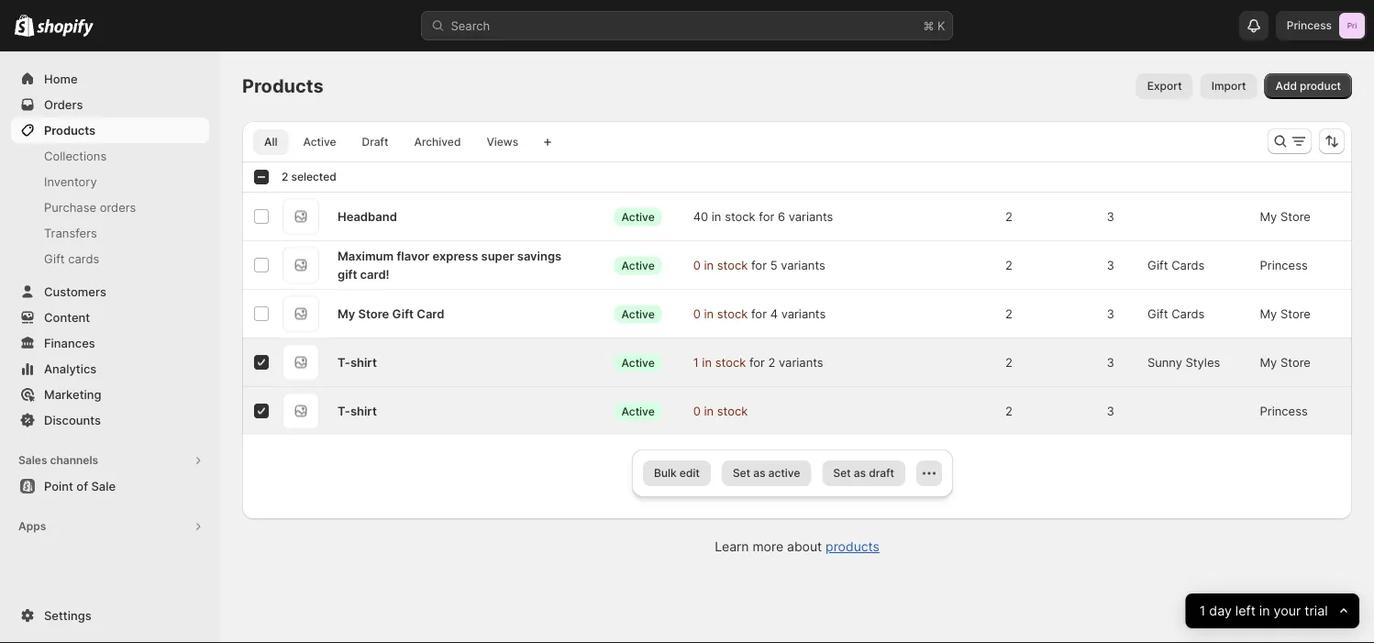 Task type: describe. For each thing, give the bounding box(es) containing it.
2 button for 40 in stock for 6 variants
[[997, 198, 1036, 235]]

0 in stock
[[694, 404, 748, 418]]

1 for 1 in stock for 2 variants
[[694, 355, 699, 369]]

analytics
[[44, 362, 97, 376]]

variants for 0 in stock for 5 variants
[[781, 258, 826, 272]]

headband
[[338, 209, 397, 223]]

point
[[44, 479, 73, 493]]

day
[[1210, 603, 1233, 619]]

card!
[[360, 267, 390, 281]]

5
[[771, 258, 778, 272]]

0 for 0 in stock for 4 variants
[[694, 307, 701, 321]]

add
[[1276, 79, 1298, 93]]

shopify image
[[37, 19, 94, 37]]

tab list containing all
[[250, 128, 533, 155]]

edit
[[680, 467, 700, 480]]

variants for 0 in stock for 4 variants
[[782, 307, 826, 321]]

in inside dropdown button
[[1260, 603, 1271, 619]]

stock for 6
[[725, 209, 756, 223]]

import button
[[1201, 73, 1258, 99]]

point of sale button
[[0, 474, 220, 499]]

marketing link
[[11, 382, 209, 408]]

apps
[[18, 520, 46, 533]]

purchase orders link
[[11, 195, 209, 220]]

sunny styles
[[1148, 355, 1221, 369]]

active for 40 in stock for 6 variants
[[622, 210, 655, 223]]

my store for gift cards
[[1261, 307, 1311, 321]]

maximum flavor express super savings gift card!
[[338, 249, 562, 281]]

gift cards for my store
[[1148, 307, 1205, 321]]

stock down 1 in stock for 2 variants
[[718, 404, 748, 418]]

channels
[[50, 454, 98, 467]]

set as active button
[[722, 461, 812, 486]]

left
[[1236, 603, 1257, 619]]

cards
[[68, 251, 99, 266]]

apps button
[[11, 514, 209, 540]]

archived
[[414, 135, 461, 149]]

collections link
[[11, 143, 209, 169]]

my store for sunny styles
[[1261, 355, 1311, 369]]

0 for 0 in stock
[[694, 404, 701, 418]]

4 3 from the top
[[1107, 355, 1115, 369]]

shirt for princess
[[350, 404, 377, 418]]

your
[[1275, 603, 1302, 619]]

store for 40 in stock for 6 variants
[[1281, 209, 1311, 223]]

variants for 40 in stock for 6 variants
[[789, 209, 834, 223]]

my for 1 in stock for 2 variants
[[1261, 355, 1278, 369]]

2 button for 0 in stock for 4 variants
[[997, 296, 1036, 332]]

selected
[[291, 170, 337, 184]]

settings link
[[11, 603, 209, 629]]

1 day left in your trial button
[[1186, 594, 1360, 629]]

views
[[487, 135, 519, 149]]

as for active
[[754, 467, 766, 480]]

3 button for 40 in stock for 6 variants
[[1098, 198, 1137, 235]]

shirt for sunny styles
[[350, 355, 377, 369]]

cards for princess
[[1172, 258, 1205, 272]]

transfers link
[[11, 220, 209, 246]]

views link
[[476, 129, 530, 155]]

add product link
[[1265, 73, 1353, 99]]

1 day left in your trial
[[1200, 603, 1329, 619]]

set for set as active
[[733, 467, 751, 480]]

k
[[938, 18, 946, 33]]

bulk edit
[[654, 467, 700, 480]]

all button
[[253, 129, 289, 155]]

3 for my store gift card
[[1107, 307, 1115, 321]]

products link
[[826, 539, 880, 555]]

set for set as draft
[[834, 467, 851, 480]]

5 3 button from the top
[[1098, 393, 1137, 430]]

about
[[787, 539, 823, 555]]

in for 0 in stock for 4 variants
[[704, 307, 714, 321]]

40 in stock for 6 variants
[[694, 209, 834, 223]]

for for 6
[[759, 209, 775, 223]]

super
[[481, 249, 514, 263]]

discounts link
[[11, 408, 209, 433]]

gift
[[338, 267, 357, 281]]

purchase orders
[[44, 200, 136, 214]]

t-shirt for princess
[[338, 404, 377, 418]]

maximum
[[338, 249, 394, 263]]

learn
[[715, 539, 749, 555]]

active for 0 in stock for 4 variants
[[622, 307, 655, 321]]

⌘
[[924, 18, 935, 33]]

bulk edit button
[[643, 461, 711, 486]]

discounts
[[44, 413, 101, 427]]

1 for 1 day left in your trial
[[1200, 603, 1206, 619]]

product
[[1301, 79, 1342, 93]]

princess image
[[1340, 13, 1366, 39]]

orders link
[[11, 92, 209, 117]]

as for draft
[[854, 467, 866, 480]]

point of sale
[[44, 479, 116, 493]]

0 vertical spatial princess
[[1288, 19, 1333, 32]]

set as active
[[733, 467, 801, 480]]

in for 40 in stock for 6 variants
[[712, 209, 722, 223]]

0 for 0 in stock for 5 variants
[[694, 258, 701, 272]]

t-shirt link for sunny styles
[[338, 353, 377, 372]]

customers
[[44, 285, 106, 299]]

0 in stock for 5 variants
[[694, 258, 826, 272]]

1 my store from the top
[[1261, 209, 1311, 223]]

3 button for 0 in stock for 4 variants
[[1098, 296, 1137, 332]]

2 selected
[[282, 170, 337, 184]]

bulk
[[654, 467, 677, 480]]

inventory
[[44, 174, 97, 189]]

sunny
[[1148, 355, 1183, 369]]

draft
[[362, 135, 389, 149]]

express
[[433, 249, 478, 263]]

analytics link
[[11, 356, 209, 382]]



Task type: locate. For each thing, give the bounding box(es) containing it.
0 up edit
[[694, 404, 701, 418]]

stock left 5
[[718, 258, 748, 272]]

2 button
[[997, 198, 1036, 235], [997, 247, 1036, 284], [997, 296, 1036, 332], [997, 344, 1036, 381], [997, 393, 1036, 430]]

0 left 4
[[694, 307, 701, 321]]

in down the 40
[[704, 258, 714, 272]]

products link
[[11, 117, 209, 143]]

in right the 40
[[712, 209, 722, 223]]

6
[[778, 209, 786, 223]]

t- for princess
[[338, 404, 351, 418]]

my store gift card
[[338, 307, 445, 321]]

for left 5
[[752, 258, 767, 272]]

0 in stock for 4 variants
[[694, 307, 826, 321]]

0 vertical spatial products
[[242, 75, 324, 97]]

trial
[[1306, 603, 1329, 619]]

set as draft
[[834, 467, 895, 480]]

2 my store from the top
[[1261, 307, 1311, 321]]

2 gift cards from the top
[[1148, 307, 1205, 321]]

3 2 button from the top
[[997, 296, 1036, 332]]

2 button for 0 in stock for 5 variants
[[997, 247, 1036, 284]]

1 vertical spatial shirt
[[350, 404, 377, 418]]

tab list
[[250, 128, 533, 155]]

products
[[826, 539, 880, 555]]

1 horizontal spatial as
[[854, 467, 866, 480]]

3 0 from the top
[[694, 404, 701, 418]]

2 vertical spatial 0
[[694, 404, 701, 418]]

2 3 button from the top
[[1098, 247, 1137, 284]]

import
[[1212, 79, 1247, 93]]

store for 0 in stock for 4 variants
[[1281, 307, 1311, 321]]

products up 'collections'
[[44, 123, 96, 137]]

t-shirt
[[338, 355, 377, 369], [338, 404, 377, 418]]

content
[[44, 310, 90, 324]]

gift cards
[[1148, 258, 1205, 272], [1148, 307, 1205, 321]]

0 vertical spatial t-
[[338, 355, 351, 369]]

in up "0 in stock" on the bottom of the page
[[702, 355, 712, 369]]

cards
[[1172, 258, 1205, 272], [1172, 307, 1205, 321]]

for for 4
[[752, 307, 767, 321]]

in for 0 in stock for 5 variants
[[704, 258, 714, 272]]

3 for headband
[[1107, 209, 1115, 223]]

4
[[771, 307, 778, 321]]

1 as from the left
[[754, 467, 766, 480]]

1 vertical spatial t-shirt link
[[338, 402, 377, 420]]

in
[[712, 209, 722, 223], [704, 258, 714, 272], [704, 307, 714, 321], [702, 355, 712, 369], [704, 404, 714, 418], [1260, 603, 1271, 619]]

1 vertical spatial my store
[[1261, 307, 1311, 321]]

0 vertical spatial cards
[[1172, 258, 1205, 272]]

add product
[[1276, 79, 1342, 93]]

store for 1 in stock for 2 variants
[[1281, 355, 1311, 369]]

3 button for 1 in stock for 2 variants
[[1098, 344, 1137, 381]]

1 set from the left
[[733, 467, 751, 480]]

2 2 button from the top
[[997, 247, 1036, 284]]

1 2 button from the top
[[997, 198, 1036, 235]]

as
[[754, 467, 766, 480], [854, 467, 866, 480]]

variants for 1 in stock for 2 variants
[[779, 355, 824, 369]]

search
[[451, 18, 490, 33]]

1 left day
[[1200, 603, 1206, 619]]

0 horizontal spatial set
[[733, 467, 751, 480]]

1 vertical spatial t-
[[338, 404, 351, 418]]

active for 0 in stock for 5 variants
[[622, 259, 655, 272]]

princess
[[1288, 19, 1333, 32], [1261, 258, 1309, 272], [1261, 404, 1309, 418]]

stock up "0 in stock" on the bottom of the page
[[716, 355, 746, 369]]

in left 4
[[704, 307, 714, 321]]

in for 1 in stock for 2 variants
[[702, 355, 712, 369]]

set inside button
[[834, 467, 851, 480]]

3 my store from the top
[[1261, 355, 1311, 369]]

1 inside dropdown button
[[1200, 603, 1206, 619]]

orders
[[44, 97, 83, 112]]

set
[[733, 467, 751, 480], [834, 467, 851, 480]]

0 horizontal spatial 1
[[694, 355, 699, 369]]

for for 2
[[750, 355, 765, 369]]

orders
[[100, 200, 136, 214]]

40
[[694, 209, 709, 223]]

3 3 from the top
[[1107, 307, 1115, 321]]

point of sale link
[[11, 474, 209, 499]]

0 vertical spatial my store
[[1261, 209, 1311, 223]]

settings
[[44, 609, 91, 623]]

active inside tab list
[[303, 135, 336, 149]]

draft link
[[351, 129, 400, 155]]

set left the draft
[[834, 467, 851, 480]]

1 cards from the top
[[1172, 258, 1205, 272]]

2 0 from the top
[[694, 307, 701, 321]]

flavor
[[397, 249, 430, 263]]

1 vertical spatial princess
[[1261, 258, 1309, 272]]

0 horizontal spatial as
[[754, 467, 766, 480]]

learn more about products
[[715, 539, 880, 555]]

variants right 5
[[781, 258, 826, 272]]

0 vertical spatial t-shirt
[[338, 355, 377, 369]]

of
[[76, 479, 88, 493]]

⌘ k
[[924, 18, 946, 33]]

5 2 button from the top
[[997, 393, 1036, 430]]

as left the draft
[[854, 467, 866, 480]]

set left active
[[733, 467, 751, 480]]

as inside "button"
[[754, 467, 766, 480]]

1 t- from the top
[[338, 355, 351, 369]]

1 shirt from the top
[[350, 355, 377, 369]]

1 gift cards from the top
[[1148, 258, 1205, 272]]

variants down 0 in stock for 4 variants
[[779, 355, 824, 369]]

headband link
[[338, 207, 397, 226]]

variants right 6
[[789, 209, 834, 223]]

t- for sunny styles
[[338, 355, 351, 369]]

1 3 from the top
[[1107, 209, 1115, 223]]

as left active
[[754, 467, 766, 480]]

cards for my store
[[1172, 307, 1205, 321]]

gift cards
[[44, 251, 99, 266]]

my for 0 in stock for 4 variants
[[1261, 307, 1278, 321]]

1 horizontal spatial set
[[834, 467, 851, 480]]

1 t-shirt from the top
[[338, 355, 377, 369]]

home
[[44, 72, 78, 86]]

stock for 2
[[716, 355, 746, 369]]

0 vertical spatial 0
[[694, 258, 701, 272]]

2 vertical spatial my store
[[1261, 355, 1311, 369]]

transfers
[[44, 226, 97, 240]]

products
[[242, 75, 324, 97], [44, 123, 96, 137]]

content link
[[11, 305, 209, 330]]

active link
[[292, 129, 347, 155]]

1 up "0 in stock" on the bottom of the page
[[694, 355, 699, 369]]

draft
[[869, 467, 895, 480]]

2 shirt from the top
[[350, 404, 377, 418]]

customers link
[[11, 279, 209, 305]]

shopify image
[[15, 14, 34, 36]]

3 3 button from the top
[[1098, 296, 1137, 332]]

1 t-shirt link from the top
[[338, 353, 377, 372]]

stock left 4
[[718, 307, 748, 321]]

in down 1 in stock for 2 variants
[[704, 404, 714, 418]]

purchase
[[44, 200, 96, 214]]

0 vertical spatial gift cards
[[1148, 258, 1205, 272]]

export button
[[1137, 73, 1194, 99]]

1 3 button from the top
[[1098, 198, 1137, 235]]

active for 1 in stock for 2 variants
[[622, 356, 655, 369]]

archived link
[[403, 129, 472, 155]]

2 as from the left
[[854, 467, 866, 480]]

1 vertical spatial products
[[44, 123, 96, 137]]

in right left
[[1260, 603, 1271, 619]]

t-
[[338, 355, 351, 369], [338, 404, 351, 418]]

3 for t-shirt
[[1107, 404, 1115, 418]]

gift cards for princess
[[1148, 258, 1205, 272]]

active
[[769, 467, 801, 480]]

stock
[[725, 209, 756, 223], [718, 258, 748, 272], [718, 307, 748, 321], [716, 355, 746, 369], [718, 404, 748, 418]]

my store
[[1261, 209, 1311, 223], [1261, 307, 1311, 321], [1261, 355, 1311, 369]]

shirt
[[350, 355, 377, 369], [350, 404, 377, 418]]

1 vertical spatial 1
[[1200, 603, 1206, 619]]

4 3 button from the top
[[1098, 344, 1137, 381]]

collections
[[44, 149, 107, 163]]

sales
[[18, 454, 47, 467]]

stock right the 40
[[725, 209, 756, 223]]

finances link
[[11, 330, 209, 356]]

0 vertical spatial t-shirt link
[[338, 353, 377, 372]]

stock for 4
[[718, 307, 748, 321]]

2 t-shirt from the top
[[338, 404, 377, 418]]

1
[[694, 355, 699, 369], [1200, 603, 1206, 619]]

maximum flavor express super savings gift card! link
[[338, 247, 570, 284]]

0
[[694, 258, 701, 272], [694, 307, 701, 321], [694, 404, 701, 418]]

0 horizontal spatial products
[[44, 123, 96, 137]]

2 cards from the top
[[1172, 307, 1205, 321]]

products up all
[[242, 75, 324, 97]]

t-shirt link for princess
[[338, 402, 377, 420]]

stock for 5
[[718, 258, 748, 272]]

store
[[1281, 209, 1311, 223], [358, 307, 389, 321], [1281, 307, 1311, 321], [1281, 355, 1311, 369]]

marketing
[[44, 387, 101, 402]]

2 t- from the top
[[338, 404, 351, 418]]

5 3 from the top
[[1107, 404, 1115, 418]]

2 vertical spatial princess
[[1261, 404, 1309, 418]]

home link
[[11, 66, 209, 92]]

sales channels
[[18, 454, 98, 467]]

card
[[417, 307, 445, 321]]

1 horizontal spatial 1
[[1200, 603, 1206, 619]]

savings
[[517, 249, 562, 263]]

my
[[1261, 209, 1278, 223], [338, 307, 355, 321], [1261, 307, 1278, 321], [1261, 355, 1278, 369]]

active
[[303, 135, 336, 149], [622, 210, 655, 223], [622, 259, 655, 272], [622, 307, 655, 321], [622, 356, 655, 369], [622, 405, 655, 418]]

1 horizontal spatial products
[[242, 75, 324, 97]]

3 button
[[1098, 198, 1137, 235], [1098, 247, 1137, 284], [1098, 296, 1137, 332], [1098, 344, 1137, 381], [1098, 393, 1137, 430]]

variants right 4
[[782, 307, 826, 321]]

for down 0 in stock for 4 variants
[[750, 355, 765, 369]]

all
[[264, 135, 278, 149]]

set inside "button"
[[733, 467, 751, 480]]

3 button for 0 in stock for 5 variants
[[1098, 247, 1137, 284]]

inventory link
[[11, 169, 209, 195]]

2
[[282, 170, 289, 184], [1006, 209, 1013, 223], [1006, 258, 1013, 272], [1006, 307, 1013, 321], [769, 355, 776, 369], [1006, 355, 1013, 369], [1006, 404, 1013, 418]]

0 down the 40
[[694, 258, 701, 272]]

for left 4
[[752, 307, 767, 321]]

4 2 button from the top
[[997, 344, 1036, 381]]

1 0 from the top
[[694, 258, 701, 272]]

2 3 from the top
[[1107, 258, 1115, 272]]

as inside button
[[854, 467, 866, 480]]

sales channels button
[[11, 448, 209, 474]]

2 t-shirt link from the top
[[338, 402, 377, 420]]

set as draft button
[[823, 461, 906, 486]]

2 set from the left
[[834, 467, 851, 480]]

1 vertical spatial 0
[[694, 307, 701, 321]]

for left 6
[[759, 209, 775, 223]]

my for 40 in stock for 6 variants
[[1261, 209, 1278, 223]]

0 vertical spatial 1
[[694, 355, 699, 369]]

for for 5
[[752, 258, 767, 272]]

1 vertical spatial gift cards
[[1148, 307, 1205, 321]]

more
[[753, 539, 784, 555]]

0 vertical spatial shirt
[[350, 355, 377, 369]]

styles
[[1186, 355, 1221, 369]]

in for 0 in stock
[[704, 404, 714, 418]]

1 vertical spatial t-shirt
[[338, 404, 377, 418]]

1 vertical spatial cards
[[1172, 307, 1205, 321]]

2 button for 1 in stock for 2 variants
[[997, 344, 1036, 381]]

t-shirt for sunny styles
[[338, 355, 377, 369]]



Task type: vqa. For each thing, say whether or not it's contained in the screenshot.
second Promote
no



